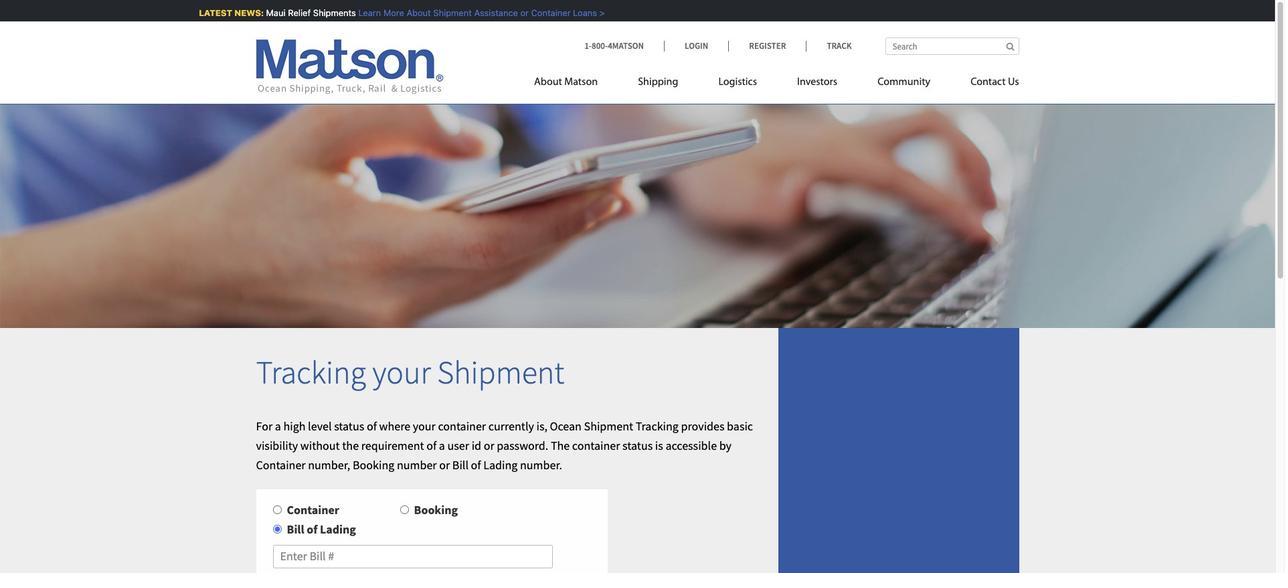 Task type: vqa. For each thing, say whether or not it's contained in the screenshot.
Bill
yes



Task type: locate. For each thing, give the bounding box(es) containing it.
the
[[551, 438, 570, 453]]

bill right bill of lading option
[[287, 522, 304, 537]]

0 horizontal spatial bill
[[287, 522, 304, 537]]

of down id
[[471, 457, 481, 472]]

0 horizontal spatial container
[[438, 418, 486, 434]]

shipments
[[312, 7, 355, 18]]

1 horizontal spatial container
[[572, 438, 620, 453]]

None search field
[[886, 37, 1020, 55]]

login
[[685, 40, 709, 52]]

shipment up currently
[[437, 352, 565, 392]]

shipment left assistance at the top
[[432, 7, 471, 18]]

level
[[308, 418, 332, 434]]

shipment
[[432, 7, 471, 18], [437, 352, 565, 392], [584, 418, 634, 434]]

register link
[[729, 40, 807, 52]]

status
[[334, 418, 364, 434], [623, 438, 653, 453]]

0 horizontal spatial a
[[275, 418, 281, 434]]

booking
[[353, 457, 395, 472], [414, 502, 458, 518]]

or down user
[[439, 457, 450, 472]]

booking down requirement
[[353, 457, 395, 472]]

1 vertical spatial booking
[[414, 502, 458, 518]]

0 vertical spatial about
[[405, 7, 430, 18]]

1 vertical spatial or
[[484, 438, 495, 453]]

2 horizontal spatial or
[[519, 7, 528, 18]]

or right assistance at the top
[[519, 7, 528, 18]]

is,
[[537, 418, 548, 434]]

loans
[[572, 7, 596, 18]]

800-
[[592, 40, 608, 52]]

0 vertical spatial booking
[[353, 457, 395, 472]]

lading right bill of lading option
[[320, 522, 356, 537]]

booking right the booking option on the left
[[414, 502, 458, 518]]

investors
[[798, 77, 838, 88]]

1 vertical spatial lading
[[320, 522, 356, 537]]

bill
[[453, 457, 469, 472], [287, 522, 304, 537]]

shipment right ocean
[[584, 418, 634, 434]]

for
[[256, 418, 273, 434]]

Bill of Lading radio
[[273, 525, 282, 534]]

container right the
[[572, 438, 620, 453]]

1 vertical spatial container
[[256, 457, 306, 472]]

about
[[405, 7, 430, 18], [534, 77, 562, 88]]

1 horizontal spatial status
[[623, 438, 653, 453]]

your inside for a high level status of where your container currently is, ocean shipment tracking provides basic visibility without the requirement of a user id or password. the container status is accessible by container number, booking number or bill of lading number.
[[413, 418, 436, 434]]

contact us link
[[951, 70, 1020, 98]]

0 vertical spatial a
[[275, 418, 281, 434]]

container up bill of lading
[[287, 502, 340, 518]]

0 vertical spatial tracking
[[256, 352, 366, 392]]

your up "where"
[[373, 352, 431, 392]]

latest
[[198, 7, 231, 18]]

of
[[367, 418, 377, 434], [427, 438, 437, 453], [471, 457, 481, 472], [307, 522, 318, 537]]

about inside the about matson link
[[534, 77, 562, 88]]

ocean
[[550, 418, 582, 434]]

1 vertical spatial your
[[413, 418, 436, 434]]

your
[[373, 352, 431, 392], [413, 418, 436, 434]]

provides
[[681, 418, 725, 434]]

bill inside for a high level status of where your container currently is, ocean shipment tracking provides basic visibility without the requirement of a user id or password. the container status is accessible by container number, booking number or bill of lading number.
[[453, 457, 469, 472]]

1 horizontal spatial about
[[534, 77, 562, 88]]

0 vertical spatial bill
[[453, 457, 469, 472]]

0 horizontal spatial tracking
[[256, 352, 366, 392]]

0 vertical spatial lading
[[484, 457, 518, 472]]

0 horizontal spatial status
[[334, 418, 364, 434]]

0 vertical spatial shipment
[[432, 7, 471, 18]]

0 horizontal spatial booking
[[353, 457, 395, 472]]

track
[[827, 40, 852, 52]]

container
[[530, 7, 570, 18], [256, 457, 306, 472], [287, 502, 340, 518]]

login link
[[664, 40, 729, 52]]

1 horizontal spatial lading
[[484, 457, 518, 472]]

container up user
[[438, 418, 486, 434]]

tracking up the level
[[256, 352, 366, 392]]

status left is
[[623, 438, 653, 453]]

id
[[472, 438, 481, 453]]

container inside for a high level status of where your container currently is, ocean shipment tracking provides basic visibility without the requirement of a user id or password. the container status is accessible by container number, booking number or bill of lading number.
[[256, 457, 306, 472]]

2 vertical spatial container
[[287, 502, 340, 518]]

1 horizontal spatial tracking
[[636, 418, 679, 434]]

container left loans
[[530, 7, 570, 18]]

1 vertical spatial status
[[623, 438, 653, 453]]

0 vertical spatial container
[[530, 7, 570, 18]]

about right the more
[[405, 7, 430, 18]]

a right for
[[275, 418, 281, 434]]

relief
[[287, 7, 310, 18]]

bill down user
[[453, 457, 469, 472]]

matson
[[565, 77, 598, 88]]

of left "where"
[[367, 418, 377, 434]]

tracking up is
[[636, 418, 679, 434]]

container
[[438, 418, 486, 434], [572, 438, 620, 453]]

0 horizontal spatial lading
[[320, 522, 356, 537]]

booking inside for a high level status of where your container currently is, ocean shipment tracking provides basic visibility without the requirement of a user id or password. the container status is accessible by container number, booking number or bill of lading number.
[[353, 457, 395, 472]]

learn more about shipment assistance or container loans > link
[[357, 7, 604, 18]]

your right "where"
[[413, 418, 436, 434]]

lading down password.
[[484, 457, 518, 472]]

0 vertical spatial your
[[373, 352, 431, 392]]

1 vertical spatial tracking
[[636, 418, 679, 434]]

or
[[519, 7, 528, 18], [484, 438, 495, 453], [439, 457, 450, 472]]

high
[[284, 418, 306, 434]]

container down visibility
[[256, 457, 306, 472]]

1 horizontal spatial or
[[484, 438, 495, 453]]

0 vertical spatial status
[[334, 418, 364, 434]]

1-800-4matson link
[[585, 40, 664, 52]]

1 vertical spatial about
[[534, 77, 562, 88]]

1 horizontal spatial a
[[439, 438, 445, 453]]

Booking radio
[[400, 506, 409, 514]]

0 vertical spatial container
[[438, 418, 486, 434]]

about left matson
[[534, 77, 562, 88]]

status up the the
[[334, 418, 364, 434]]

tracking
[[256, 352, 366, 392], [636, 418, 679, 434]]

2 vertical spatial shipment
[[584, 418, 634, 434]]

a
[[275, 418, 281, 434], [439, 438, 445, 453]]

a left user
[[439, 438, 445, 453]]

0 horizontal spatial or
[[439, 457, 450, 472]]

section
[[768, 328, 1030, 573]]

of right bill of lading option
[[307, 522, 318, 537]]

lading
[[484, 457, 518, 472], [320, 522, 356, 537]]

or right id
[[484, 438, 495, 453]]

1 horizontal spatial bill
[[453, 457, 469, 472]]



Task type: describe. For each thing, give the bounding box(es) containing it.
visibility
[[256, 438, 298, 453]]

of up the number
[[427, 438, 437, 453]]

shipping
[[638, 77, 679, 88]]

1 vertical spatial container
[[572, 438, 620, 453]]

user
[[448, 438, 469, 453]]

Container radio
[[273, 506, 282, 514]]

1-
[[585, 40, 592, 52]]

1 vertical spatial bill
[[287, 522, 304, 537]]

investors link
[[777, 70, 858, 98]]

track link
[[807, 40, 852, 52]]

4matson
[[608, 40, 644, 52]]

1-800-4matson
[[585, 40, 644, 52]]

bill of lading
[[287, 522, 356, 537]]

us
[[1008, 77, 1020, 88]]

basic
[[727, 418, 753, 434]]

shipment inside for a high level status of where your container currently is, ocean shipment tracking provides basic visibility without the requirement of a user id or password. the container status is accessible by container number, booking number or bill of lading number.
[[584, 418, 634, 434]]

number.
[[520, 457, 563, 472]]

by
[[720, 438, 732, 453]]

community link
[[858, 70, 951, 98]]

learn
[[357, 7, 380, 18]]

about matson
[[534, 77, 598, 88]]

tracking inside for a high level status of where your container currently is, ocean shipment tracking provides basic visibility without the requirement of a user id or password. the container status is accessible by container number, booking number or bill of lading number.
[[636, 418, 679, 434]]

where
[[379, 418, 411, 434]]

1 horizontal spatial booking
[[414, 502, 458, 518]]

about matson link
[[534, 70, 618, 98]]

>
[[598, 7, 604, 18]]

without
[[301, 438, 340, 453]]

top menu navigation
[[534, 70, 1020, 98]]

password.
[[497, 438, 549, 453]]

latest news: maui relief shipments learn more about shipment assistance or container loans >
[[198, 7, 604, 18]]

community
[[878, 77, 931, 88]]

assistance
[[473, 7, 517, 18]]

currently
[[489, 418, 534, 434]]

blue matson logo with ocean, shipping, truck, rail and logistics written beneath it. image
[[256, 40, 444, 94]]

news:
[[233, 7, 263, 18]]

Search search field
[[886, 37, 1020, 55]]

contact
[[971, 77, 1006, 88]]

0 horizontal spatial about
[[405, 7, 430, 18]]

maui
[[265, 7, 284, 18]]

more
[[382, 7, 403, 18]]

1 vertical spatial a
[[439, 438, 445, 453]]

accessible
[[666, 438, 717, 453]]

Enter Bill # text field
[[273, 545, 553, 568]]

number,
[[308, 457, 350, 472]]

number
[[397, 457, 437, 472]]

contact us
[[971, 77, 1020, 88]]

2 vertical spatial or
[[439, 457, 450, 472]]

logistics link
[[699, 70, 777, 98]]

requirement
[[361, 438, 424, 453]]

tracking your shipment
[[256, 352, 565, 392]]

the
[[342, 438, 359, 453]]

shipping link
[[618, 70, 699, 98]]

search image
[[1007, 42, 1015, 51]]

customer inputing information via laptop to matson's online tools. image
[[0, 83, 1276, 328]]

1 vertical spatial shipment
[[437, 352, 565, 392]]

0 vertical spatial or
[[519, 7, 528, 18]]

register
[[749, 40, 786, 52]]

logistics
[[719, 77, 757, 88]]

for a high level status of where your container currently is, ocean shipment tracking provides basic visibility without the requirement of a user id or password. the container status is accessible by container number, booking number or bill of lading number.
[[256, 418, 753, 472]]

lading inside for a high level status of where your container currently is, ocean shipment tracking provides basic visibility without the requirement of a user id or password. the container status is accessible by container number, booking number or bill of lading number.
[[484, 457, 518, 472]]

is
[[655, 438, 663, 453]]



